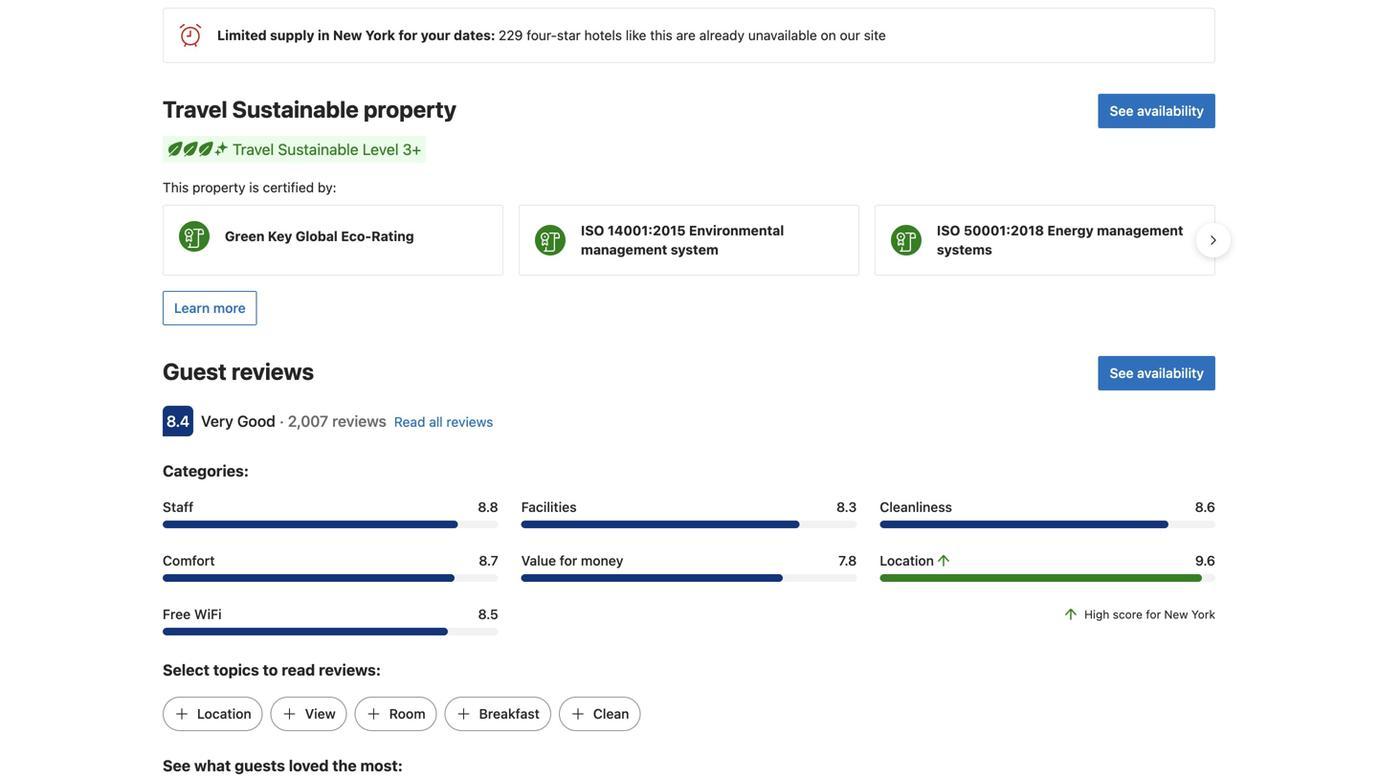 Task type: vqa. For each thing, say whether or not it's contained in the screenshot.


Task type: locate. For each thing, give the bounding box(es) containing it.
0 vertical spatial for
[[399, 27, 418, 43]]

learn more
[[174, 300, 246, 316]]

staff
[[163, 499, 194, 515]]

green key global eco-rating
[[225, 228, 414, 244]]

in
[[318, 27, 330, 43]]

most:
[[360, 757, 403, 775]]

0 vertical spatial management
[[1097, 223, 1184, 238]]

guest reviews element
[[163, 356, 1091, 387]]

iso inside iso 14001:2015 environmental management system
[[581, 223, 604, 238]]

1 horizontal spatial iso
[[937, 223, 961, 238]]

0 horizontal spatial property
[[192, 180, 246, 195]]

travel up is
[[233, 140, 274, 158]]

carousel region
[[147, 197, 1231, 283]]

hotels
[[584, 27, 622, 43]]

0 horizontal spatial york
[[366, 27, 395, 43]]

iso
[[581, 223, 604, 238], [937, 223, 961, 238]]

sustainable
[[232, 96, 359, 123], [278, 140, 359, 158]]

dates:
[[454, 27, 495, 43]]

iso inside iso 50001:2018 energy management systems
[[937, 223, 961, 238]]

2 iso from the left
[[937, 223, 961, 238]]

room
[[389, 706, 426, 722]]

level
[[363, 140, 399, 158]]

guest reviews
[[163, 358, 314, 385]]

1 vertical spatial travel
[[233, 140, 274, 158]]

1 horizontal spatial for
[[560, 553, 578, 569]]

is
[[249, 180, 259, 195]]

0 horizontal spatial management
[[581, 242, 668, 258]]

1 availability from the top
[[1137, 103, 1204, 119]]

reviews left read
[[332, 412, 387, 430]]

location down topics
[[197, 706, 251, 722]]

travel for travel sustainable level 3+
[[233, 140, 274, 158]]

money
[[581, 553, 624, 569]]

1 horizontal spatial travel
[[233, 140, 274, 158]]

cleanliness 8.6 meter
[[880, 521, 1216, 528]]

0 vertical spatial new
[[333, 27, 362, 43]]

property
[[364, 96, 457, 123], [192, 180, 246, 195]]

1 vertical spatial new
[[1165, 608, 1189, 621]]

management
[[1097, 223, 1184, 238], [581, 242, 668, 258]]

eco-
[[341, 228, 372, 244]]

this
[[163, 180, 189, 195]]

1 vertical spatial see
[[1110, 365, 1134, 381]]

see
[[1110, 103, 1134, 119], [1110, 365, 1134, 381], [163, 757, 191, 775]]

0 vertical spatial york
[[366, 27, 395, 43]]

limited supply in new york for your dates: 229 four-star hotels like this are already unavailable on our site
[[217, 27, 886, 43]]

our
[[840, 27, 860, 43]]

1 iso from the left
[[581, 223, 604, 238]]

8.8
[[478, 499, 498, 515]]

certified
[[263, 180, 314, 195]]

for
[[399, 27, 418, 43], [560, 553, 578, 569], [1146, 608, 1161, 621]]

location 9.6 meter
[[880, 574, 1216, 582]]

8.5
[[478, 606, 498, 622]]

new right the in
[[333, 27, 362, 43]]

management for iso 50001:2018 energy management systems
[[1097, 223, 1184, 238]]

york left your
[[366, 27, 395, 43]]

sustainable up the by:
[[278, 140, 359, 158]]

1 horizontal spatial property
[[364, 96, 457, 123]]

your
[[421, 27, 451, 43]]

0 vertical spatial see
[[1110, 103, 1134, 119]]

global
[[296, 228, 338, 244]]

what
[[194, 757, 231, 775]]

1 vertical spatial availability
[[1137, 365, 1204, 381]]

on
[[821, 27, 836, 43]]

see for travel sustainable property
[[1110, 103, 1134, 119]]

this property is certified by:
[[163, 180, 337, 195]]

iso left 14001:2015
[[581, 223, 604, 238]]

see availability button
[[1099, 94, 1216, 128], [1099, 356, 1216, 391]]

0 horizontal spatial reviews
[[232, 358, 314, 385]]

rated very good element
[[201, 412, 276, 430]]

like
[[626, 27, 647, 43]]

0 vertical spatial see availability
[[1110, 103, 1204, 119]]

0 horizontal spatial travel
[[163, 96, 227, 123]]

location down cleanliness
[[880, 553, 934, 569]]

york for for
[[1192, 608, 1216, 621]]

site
[[864, 27, 886, 43]]

rating
[[372, 228, 414, 244]]

availability
[[1137, 103, 1204, 119], [1137, 365, 1204, 381]]

2 availability from the top
[[1137, 365, 1204, 381]]

this
[[650, 27, 673, 43]]

2,007
[[288, 412, 328, 430]]

1 horizontal spatial york
[[1192, 608, 1216, 621]]

0 vertical spatial see availability button
[[1099, 94, 1216, 128]]

2 horizontal spatial reviews
[[446, 414, 493, 430]]

limited
[[217, 27, 267, 43]]

travel sustainable level 3+
[[233, 140, 421, 158]]

1 horizontal spatial management
[[1097, 223, 1184, 238]]

management right the energy
[[1097, 223, 1184, 238]]

property up 3+
[[364, 96, 457, 123]]

0 vertical spatial sustainable
[[232, 96, 359, 123]]

systems
[[937, 242, 993, 258]]

iso up the systems
[[937, 223, 961, 238]]

comfort 8.7 meter
[[163, 574, 498, 582]]

for right "value"
[[560, 553, 578, 569]]

1 vertical spatial management
[[581, 242, 668, 258]]

0 vertical spatial availability
[[1137, 103, 1204, 119]]

9.6
[[1196, 553, 1216, 569]]

sustainable up travel sustainable level 3+
[[232, 96, 359, 123]]

1 see availability from the top
[[1110, 103, 1204, 119]]

green
[[225, 228, 265, 244]]

1 vertical spatial see availability button
[[1099, 356, 1216, 391]]

new for in
[[333, 27, 362, 43]]

2 horizontal spatial for
[[1146, 608, 1161, 621]]

guests
[[235, 757, 285, 775]]

1 vertical spatial york
[[1192, 608, 1216, 621]]

travel up this
[[163, 96, 227, 123]]

management down 14001:2015
[[581, 242, 668, 258]]

1 vertical spatial location
[[197, 706, 251, 722]]

new right score
[[1165, 608, 1189, 621]]

1 see availability button from the top
[[1099, 94, 1216, 128]]

learn more button
[[163, 291, 257, 326]]

2 vertical spatial for
[[1146, 608, 1161, 621]]

1 horizontal spatial new
[[1165, 608, 1189, 621]]

8.3
[[837, 499, 857, 515]]

staff 8.8 meter
[[163, 521, 498, 528]]

3+
[[403, 140, 421, 158]]

sustainable for level
[[278, 140, 359, 158]]

1 vertical spatial see availability
[[1110, 365, 1204, 381]]

2 see availability from the top
[[1110, 365, 1204, 381]]

travel
[[163, 96, 227, 123], [233, 140, 274, 158]]

1 vertical spatial sustainable
[[278, 140, 359, 158]]

for left your
[[399, 27, 418, 43]]

reviews up ·
[[232, 358, 314, 385]]

0 horizontal spatial new
[[333, 27, 362, 43]]

for right score
[[1146, 608, 1161, 621]]

travel for travel sustainable property
[[163, 96, 227, 123]]

2 see availability button from the top
[[1099, 356, 1216, 391]]

key
[[268, 228, 292, 244]]

0 vertical spatial travel
[[163, 96, 227, 123]]

availability for travel sustainable property
[[1137, 103, 1204, 119]]

categories:
[[163, 462, 249, 480]]

york down '9.6'
[[1192, 608, 1216, 621]]

1 horizontal spatial location
[[880, 553, 934, 569]]

unavailable
[[748, 27, 817, 43]]

management inside iso 50001:2018 energy management systems
[[1097, 223, 1184, 238]]

0 horizontal spatial iso
[[581, 223, 604, 238]]

property left is
[[192, 180, 246, 195]]

to
[[263, 661, 278, 679]]

location
[[880, 553, 934, 569], [197, 706, 251, 722]]

management inside iso 14001:2015 environmental management system
[[581, 242, 668, 258]]

environmental
[[689, 223, 784, 238]]

more
[[213, 300, 246, 316]]

system
[[671, 242, 719, 258]]

reviews
[[232, 358, 314, 385], [332, 412, 387, 430], [446, 414, 493, 430]]

reviews right all
[[446, 414, 493, 430]]

review categories element
[[163, 460, 249, 483]]

see availability
[[1110, 103, 1204, 119], [1110, 365, 1204, 381]]

1 vertical spatial property
[[192, 180, 246, 195]]

0 vertical spatial property
[[364, 96, 457, 123]]



Task type: describe. For each thing, give the bounding box(es) containing it.
guest
[[163, 358, 227, 385]]

value for money 7.8 meter
[[521, 574, 857, 582]]

select
[[163, 661, 210, 679]]

see availability for travel sustainable property
[[1110, 103, 1204, 119]]

topics
[[213, 661, 259, 679]]

see availability for guest reviews
[[1110, 365, 1204, 381]]

read all reviews
[[394, 414, 493, 430]]

energy
[[1048, 223, 1094, 238]]

free wifi
[[163, 606, 222, 622]]

breakfast
[[479, 706, 540, 722]]

iso for iso 50001:2018 energy management systems
[[937, 223, 961, 238]]

50001:2018
[[964, 223, 1044, 238]]

1 horizontal spatial reviews
[[332, 412, 387, 430]]

sustainable for property
[[232, 96, 359, 123]]

new for for
[[1165, 608, 1189, 621]]

8.6
[[1195, 499, 1216, 515]]

comfort
[[163, 553, 215, 569]]

management for iso 14001:2015 environmental management system
[[581, 242, 668, 258]]

the
[[332, 757, 357, 775]]

very
[[201, 412, 233, 430]]

14001:2015
[[608, 223, 686, 238]]

four-
[[527, 27, 557, 43]]

0 horizontal spatial location
[[197, 706, 251, 722]]

0 horizontal spatial for
[[399, 27, 418, 43]]

see what guests loved the most:
[[163, 757, 403, 775]]

value
[[521, 553, 556, 569]]

8.7
[[479, 553, 498, 569]]

york for in
[[366, 27, 395, 43]]

learn
[[174, 300, 210, 316]]

see availability button for travel sustainable property
[[1099, 94, 1216, 128]]

facilities 8.3 meter
[[521, 521, 857, 528]]

scored 8.4 element
[[163, 406, 193, 437]]

high score for new york
[[1085, 608, 1216, 621]]

·
[[280, 412, 284, 430]]

read
[[394, 414, 426, 430]]

very good · 2,007 reviews
[[201, 412, 387, 430]]

see availability button for guest reviews
[[1099, 356, 1216, 391]]

score
[[1113, 608, 1143, 621]]

iso 50001:2018 energy management systems
[[937, 223, 1184, 258]]

wifi
[[194, 606, 222, 622]]

view
[[305, 706, 336, 722]]

value for money
[[521, 553, 624, 569]]

read
[[282, 661, 315, 679]]

supply
[[270, 27, 314, 43]]

free
[[163, 606, 191, 622]]

star
[[557, 27, 581, 43]]

select topics to read reviews:
[[163, 661, 381, 679]]

already
[[700, 27, 745, 43]]

reviews:
[[319, 661, 381, 679]]

see for guest reviews
[[1110, 365, 1134, 381]]

2 vertical spatial see
[[163, 757, 191, 775]]

iso 14001:2015 environmental management system
[[581, 223, 784, 258]]

229
[[499, 27, 523, 43]]

travel sustainable property
[[163, 96, 457, 123]]

7.8
[[839, 553, 857, 569]]

reviews inside guest reviews element
[[232, 358, 314, 385]]

free wifi 8.5 meter
[[163, 628, 498, 636]]

8.4
[[166, 412, 190, 430]]

clean
[[593, 706, 629, 722]]

cleanliness
[[880, 499, 952, 515]]

availability for guest reviews
[[1137, 365, 1204, 381]]

all
[[429, 414, 443, 430]]

facilities
[[521, 499, 577, 515]]

are
[[676, 27, 696, 43]]

loved
[[289, 757, 329, 775]]

0 vertical spatial location
[[880, 553, 934, 569]]

high
[[1085, 608, 1110, 621]]

1 vertical spatial for
[[560, 553, 578, 569]]

by:
[[318, 180, 337, 195]]

iso for iso 14001:2015 environmental management system
[[581, 223, 604, 238]]

good
[[237, 412, 276, 430]]



